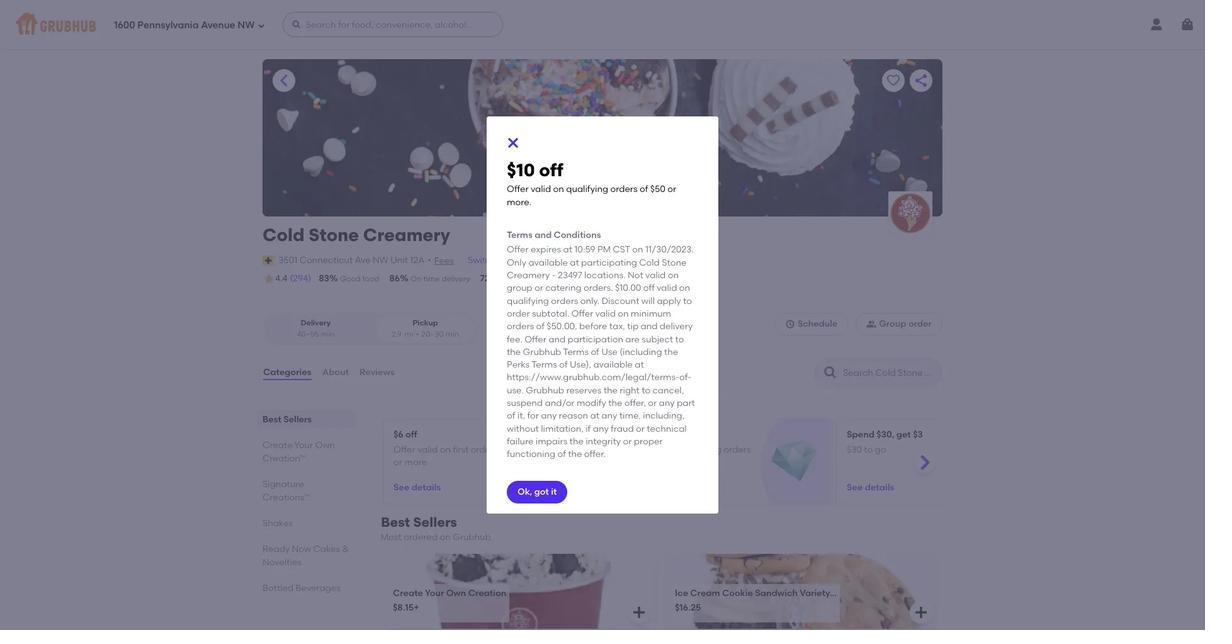 Task type: locate. For each thing, give the bounding box(es) containing it.
terms up use),
[[563, 347, 589, 358]]

see details for $30 to go
[[847, 482, 894, 493]]

fees button
[[434, 254, 455, 268]]

best up "creation™"
[[263, 414, 281, 425]]

or up including,
[[648, 398, 657, 409]]

• right 12a
[[428, 255, 431, 266]]

0 horizontal spatial stone
[[309, 224, 359, 246]]

0 horizontal spatial sellers
[[284, 414, 312, 425]]

nw right 'avenue'
[[238, 19, 255, 31]]

1600
[[114, 19, 135, 31]]

it
[[551, 487, 557, 498]]

and down $50.00,
[[549, 334, 566, 345]]

1 horizontal spatial own
[[446, 588, 466, 599]]

cold up 3501
[[263, 224, 305, 246]]

promo image left $30
[[772, 439, 818, 485]]

svg image
[[257, 22, 265, 29], [506, 136, 521, 151], [632, 605, 647, 621], [914, 605, 929, 621]]

sellers for best sellers most ordered on grubhub
[[413, 515, 457, 530]]

1 horizontal spatial svg image
[[785, 319, 795, 330]]

1 horizontal spatial see
[[847, 482, 863, 493]]

signature creations™ tab
[[263, 478, 351, 504]]

and up expires
[[535, 230, 552, 240]]

2 details from the left
[[865, 482, 894, 493]]

to left go
[[864, 444, 873, 455]]

0 horizontal spatial qualifying
[[507, 296, 549, 306]]

on down '11/30/2023.'
[[668, 270, 679, 281]]

min
[[321, 330, 335, 339], [445, 330, 459, 339]]

more. for offer valid on qualifying orders of $50 or more.
[[659, 457, 684, 468]]

avenue
[[201, 19, 235, 31]]

stone up connecticut
[[309, 224, 359, 246]]

share icon image
[[914, 73, 929, 88]]

0 horizontal spatial more.
[[404, 457, 429, 468]]

order
[[531, 275, 550, 283], [507, 309, 530, 319], [909, 319, 932, 329]]

own down the best sellers tab in the bottom left of the page
[[315, 440, 335, 451]]

promo image
[[545, 439, 591, 485], [772, 439, 818, 485]]

2 see details from the left
[[847, 482, 894, 493]]

1 vertical spatial $10
[[620, 430, 634, 440]]

0 horizontal spatial see details button
[[394, 477, 441, 499]]

off
[[539, 159, 563, 180], [643, 283, 655, 294], [406, 430, 417, 440], [636, 430, 648, 440]]

cold
[[263, 224, 305, 246], [639, 257, 660, 268]]

0 vertical spatial nw
[[238, 19, 255, 31]]

delivery
[[442, 275, 470, 283], [660, 321, 693, 332]]

order right group on the bottom right
[[909, 319, 932, 329]]

1 horizontal spatial stone
[[662, 257, 687, 268]]

0 vertical spatial •
[[428, 255, 431, 266]]

more. inside $6 off offer valid on first orders of $15 or more.
[[404, 457, 429, 468]]

correct
[[501, 275, 529, 283]]

+
[[414, 603, 419, 614]]

save this restaurant button
[[882, 69, 905, 92]]

0 horizontal spatial $50
[[631, 457, 646, 468]]

1600 pennsylvania avenue nw
[[114, 19, 255, 31]]

1 horizontal spatial create
[[393, 588, 423, 599]]

86
[[389, 273, 400, 284]]

1 see details button from the left
[[394, 477, 441, 499]]

more.
[[507, 197, 532, 208], [404, 457, 429, 468], [659, 457, 684, 468]]

1 vertical spatial terms
[[563, 347, 589, 358]]

0 horizontal spatial order
[[507, 309, 530, 319]]

off inside $6 off offer valid on first orders of $15 or more.
[[406, 430, 417, 440]]

1 vertical spatial sellers
[[413, 515, 457, 530]]

0 vertical spatial grubhub
[[523, 347, 561, 358]]

$30,
[[877, 430, 895, 440]]

on left first
[[440, 444, 451, 455]]

ordered
[[404, 532, 438, 543]]

1 vertical spatial own
[[446, 588, 466, 599]]

1 vertical spatial nw
[[373, 255, 388, 266]]

create inside create your own creation™
[[263, 440, 293, 451]]

sellers for best sellers
[[284, 414, 312, 425]]

the down subject at the right
[[664, 347, 678, 358]]

own inside the create your own creation $8.15 +
[[446, 588, 466, 599]]

group order button
[[856, 313, 943, 336]]

any right for in the left bottom of the page
[[541, 411, 557, 421]]

min inside delivery 40–55 min
[[321, 330, 335, 339]]

valid down technical
[[644, 444, 665, 455]]

0 horizontal spatial see
[[394, 482, 410, 493]]

0 vertical spatial your
[[294, 440, 313, 451]]

1 vertical spatial delivery
[[660, 321, 693, 332]]

on inside best sellers most ordered on grubhub
[[440, 532, 451, 543]]

grubhub
[[523, 347, 561, 358], [526, 385, 564, 396], [453, 532, 491, 543]]

offer inside $6 off offer valid on first orders of $15 or more.
[[394, 444, 415, 455]]

are
[[626, 334, 640, 345]]

unit
[[391, 255, 408, 266]]

locations.
[[584, 270, 626, 281]]

own inside create your own creation™
[[315, 440, 335, 451]]

delivery inside terms and conditions offer expires at 10:59 pm cst on 11/30/2023. only available at participating cold stone creamery - 23497 locations. not valid on group or catering orders. $10.00 off valid on qualifying orders only. discount will apply to order subtotal. offer valid on minimum orders of $50.00, before tax, tip and delivery fee. offer and participation are subject to the grubhub terms of use (including the perks terms of use), available at https://www.grubhub.com/legal/terms-of- use. grubhub reserves the right to cancel, suspend and/or modify the offer, or any part of it, for any reason at any time, including, without limitation, if any fraud or technical failure impairs the integrity or proper functioning of the offer.
[[660, 321, 693, 332]]

at
[[563, 245, 572, 255], [570, 257, 579, 268], [635, 360, 644, 370], [590, 411, 600, 421]]

details down go
[[865, 482, 894, 493]]

at up 23497
[[570, 257, 579, 268]]

1 horizontal spatial sellers
[[413, 515, 457, 530]]

1 horizontal spatial delivery
[[660, 321, 693, 332]]

$50 up '11/30/2023.'
[[650, 184, 666, 195]]

signature
[[263, 479, 304, 490]]

pm
[[598, 245, 611, 255]]

0 horizontal spatial $10
[[507, 159, 535, 180]]

0 horizontal spatial nw
[[238, 19, 255, 31]]

0 vertical spatial $10
[[507, 159, 535, 180]]

$50
[[650, 184, 666, 195], [631, 457, 646, 468]]

without
[[507, 424, 539, 434]]

sellers up create your own creation™
[[284, 414, 312, 425]]

first
[[453, 444, 469, 455]]

0 horizontal spatial create
[[263, 440, 293, 451]]

tax,
[[609, 321, 625, 332]]

see details button down go
[[847, 477, 894, 499]]

on
[[553, 184, 564, 195], [632, 245, 643, 255], [668, 270, 679, 281], [679, 283, 690, 294], [618, 309, 629, 319], [440, 444, 451, 455], [667, 444, 678, 455], [440, 532, 451, 543]]

min down delivery
[[321, 330, 335, 339]]

ready now cakes & novelties
[[263, 544, 349, 568]]

save this restaurant image
[[886, 73, 901, 88]]

promo image for offer valid on qualifying orders of $50 or more.
[[772, 439, 818, 485]]

on inside $6 off offer valid on first orders of $15 or more.
[[440, 444, 451, 455]]

discount
[[602, 296, 639, 306]]

your
[[294, 440, 313, 451], [425, 588, 444, 599]]

1 vertical spatial $10 off offer valid on qualifying orders of $50 or more.
[[620, 430, 751, 468]]

0 horizontal spatial best
[[263, 414, 281, 425]]

1 vertical spatial cold
[[639, 257, 660, 268]]

see details button up best sellers most ordered on grubhub
[[394, 477, 441, 499]]

0 horizontal spatial •
[[416, 330, 419, 339]]

2 vertical spatial and
[[549, 334, 566, 345]]

or inside $6 off offer valid on first orders of $15 or more.
[[394, 457, 402, 468]]

4.4
[[275, 273, 287, 284]]

2 min from the left
[[445, 330, 459, 339]]

sellers
[[284, 414, 312, 425], [413, 515, 457, 530]]

1 see details from the left
[[394, 482, 441, 493]]

3501 connecticut ave nw unit 12a
[[278, 255, 425, 266]]

available down expires
[[529, 257, 568, 268]]

most
[[381, 532, 402, 543]]

stone
[[309, 224, 359, 246], [662, 257, 687, 268]]

delivery down "fees" button
[[442, 275, 470, 283]]

$10 off offer valid on qualifying orders of $50 or more. up conditions
[[507, 159, 676, 208]]

the down fee.
[[507, 347, 521, 358]]

order for group order
[[909, 319, 932, 329]]

on up conditions
[[553, 184, 564, 195]]

0 vertical spatial terms
[[507, 230, 533, 240]]

0 vertical spatial own
[[315, 440, 335, 451]]

creations™
[[263, 493, 310, 503]]

not
[[628, 270, 643, 281]]

1 horizontal spatial qualifying
[[566, 184, 608, 195]]

stone down '11/30/2023.'
[[662, 257, 687, 268]]

2 see details button from the left
[[847, 477, 894, 499]]

create for create your own creation $8.15 +
[[393, 588, 423, 599]]

1 vertical spatial available
[[593, 360, 633, 370]]

1 horizontal spatial •
[[428, 255, 431, 266]]

cold stone creamery logo image
[[889, 191, 933, 236]]

ready now cakes & novelties tab
[[263, 543, 351, 569]]

2 vertical spatial grubhub
[[453, 532, 491, 543]]

nw inside button
[[373, 255, 388, 266]]

1 vertical spatial $50
[[631, 457, 646, 468]]

1 promo image from the left
[[545, 439, 591, 485]]

1 vertical spatial qualifying
[[507, 296, 549, 306]]

grubhub up perks
[[523, 347, 561, 358]]

order down group
[[507, 309, 530, 319]]

sellers up ordered
[[413, 515, 457, 530]]

create your own creation™
[[263, 440, 335, 464]]

see details
[[394, 482, 441, 493], [847, 482, 894, 493]]

terms up location
[[507, 230, 533, 240]]

cold up not
[[639, 257, 660, 268]]

good
[[340, 275, 361, 283]]

1 horizontal spatial nw
[[373, 255, 388, 266]]

own for creation
[[446, 588, 466, 599]]

1 vertical spatial your
[[425, 588, 444, 599]]

reviews
[[360, 367, 395, 378]]

create up "creation™"
[[263, 440, 293, 451]]

0 vertical spatial cold
[[263, 224, 305, 246]]

on down technical
[[667, 444, 678, 455]]

1 horizontal spatial available
[[593, 360, 633, 370]]

see for $30 to go
[[847, 482, 863, 493]]

cold inside terms and conditions offer expires at 10:59 pm cst on 11/30/2023. only available at participating cold stone creamery - 23497 locations. not valid on group or catering orders. $10.00 off valid on qualifying orders only. discount will apply to order subtotal. offer valid on minimum orders of $50.00, before tax, tip and delivery fee. offer and participation are subject to the grubhub terms of use (including the perks terms of use), available at https://www.grubhub.com/legal/terms-of- use. grubhub reserves the right to cancel, suspend and/or modify the offer, or any part of it, for any reason at any time, including, without limitation, if any fraud or technical failure impairs the integrity or proper functioning of the offer.
[[639, 257, 660, 268]]

only.
[[580, 296, 600, 306]]

1 vertical spatial creamery
[[507, 270, 550, 281]]

1 horizontal spatial creamery
[[507, 270, 550, 281]]

and down minimum
[[641, 321, 658, 332]]

beverages
[[296, 583, 341, 594]]

1 vertical spatial create
[[393, 588, 423, 599]]

cookie
[[722, 588, 753, 599]]

• right mi
[[416, 330, 419, 339]]

creamery up unit
[[363, 224, 450, 246]]

at down (including
[[635, 360, 644, 370]]

tip
[[627, 321, 639, 332]]

&
[[342, 544, 349, 555]]

see details up best sellers most ordered on grubhub
[[394, 482, 441, 493]]

2 see from the left
[[847, 482, 863, 493]]

sellers inside the best sellers tab
[[284, 414, 312, 425]]

2 horizontal spatial more.
[[659, 457, 684, 468]]

create your own creation™ tab
[[263, 439, 351, 465]]

1 horizontal spatial order
[[531, 275, 550, 283]]

fees
[[434, 255, 454, 266]]

grubhub up and/or
[[526, 385, 564, 396]]

qualifying up conditions
[[566, 184, 608, 195]]

on
[[411, 275, 422, 283]]

0 horizontal spatial promo image
[[545, 439, 591, 485]]

orders inside $6 off offer valid on first orders of $15 or more.
[[471, 444, 498, 455]]

$10.00
[[615, 283, 641, 294]]

0 horizontal spatial creamery
[[363, 224, 450, 246]]

any right if
[[593, 424, 609, 434]]

Search Cold Stone Creamery search field
[[842, 367, 938, 379]]

create inside the create your own creation $8.15 +
[[393, 588, 423, 599]]

impairs
[[536, 436, 568, 447]]

0 vertical spatial sellers
[[284, 414, 312, 425]]

1 horizontal spatial best
[[381, 515, 410, 530]]

2 horizontal spatial order
[[909, 319, 932, 329]]

search icon image
[[823, 365, 838, 380]]

0 horizontal spatial your
[[294, 440, 313, 451]]

1 horizontal spatial min
[[445, 330, 459, 339]]

best up the most
[[381, 515, 410, 530]]

0 horizontal spatial details
[[412, 482, 441, 493]]

0 vertical spatial best
[[263, 414, 281, 425]]

your for creation™
[[294, 440, 313, 451]]

see for offer valid on first orders of $15 or more.
[[394, 482, 410, 493]]

nw for ave
[[373, 255, 388, 266]]

1 vertical spatial •
[[416, 330, 419, 339]]

0 horizontal spatial own
[[315, 440, 335, 451]]

promo image up 'it'
[[545, 439, 591, 485]]

terms right perks
[[532, 360, 557, 370]]

fraud
[[611, 424, 634, 434]]

available down "use" at the bottom of the page
[[593, 360, 633, 370]]

nw
[[238, 19, 255, 31], [373, 255, 388, 266]]

1 details from the left
[[412, 482, 441, 493]]

see details down go
[[847, 482, 894, 493]]

•
[[428, 255, 431, 266], [416, 330, 419, 339]]

your inside the create your own creation $8.15 +
[[425, 588, 444, 599]]

1 horizontal spatial cold
[[639, 257, 660, 268]]

1 horizontal spatial your
[[425, 588, 444, 599]]

valid left first
[[417, 444, 438, 455]]

or down $6
[[394, 457, 402, 468]]

1 min from the left
[[321, 330, 335, 339]]

order inside button
[[909, 319, 932, 329]]

your left creation
[[425, 588, 444, 599]]

20–30
[[422, 330, 444, 339]]

1 see from the left
[[394, 482, 410, 493]]

sellers inside best sellers most ordered on grubhub
[[413, 515, 457, 530]]

1 horizontal spatial details
[[865, 482, 894, 493]]

novelties
[[263, 557, 302, 568]]

details up best sellers most ordered on grubhub
[[412, 482, 441, 493]]

option group containing delivery 40–55 min
[[263, 313, 479, 345]]

0 vertical spatial creamery
[[363, 224, 450, 246]]

create up $8.15 at left
[[393, 588, 423, 599]]

own for creation™
[[315, 440, 335, 451]]

own left creation
[[446, 588, 466, 599]]

to right apply at the top right of page
[[683, 296, 692, 306]]

use.
[[507, 385, 524, 396]]

details for $30 to go
[[865, 482, 894, 493]]

connecticut
[[300, 255, 353, 266]]

use),
[[570, 360, 591, 370]]

on right ordered
[[440, 532, 451, 543]]

$50 down proper
[[631, 457, 646, 468]]

spend
[[847, 430, 875, 440]]

1 vertical spatial grubhub
[[526, 385, 564, 396]]

at down modify
[[590, 411, 600, 421]]

$10 off offer valid on qualifying orders of $50 or more. down including,
[[620, 430, 751, 468]]

min right 20–30
[[445, 330, 459, 339]]

to right subject at the right
[[675, 334, 684, 345]]

$10 off offer valid on qualifying orders of $50 or more.
[[507, 159, 676, 208], [620, 430, 751, 468]]

cream
[[690, 588, 720, 599]]

0 vertical spatial available
[[529, 257, 568, 268]]

delivery
[[301, 319, 331, 328]]

grubhub inside best sellers most ordered on grubhub
[[453, 532, 491, 543]]

expires
[[531, 245, 561, 255]]

• inside pickup 2.9 mi • 20–30 min
[[416, 330, 419, 339]]

or up '11/30/2023.'
[[668, 184, 676, 195]]

0 horizontal spatial min
[[321, 330, 335, 339]]

participation
[[568, 334, 623, 345]]

to
[[683, 296, 692, 306], [675, 334, 684, 345], [642, 385, 651, 396], [864, 444, 873, 455]]

1 vertical spatial stone
[[662, 257, 687, 268]]

nw inside main navigation navigation
[[238, 19, 255, 31]]

technical
[[647, 424, 687, 434]]

limitation,
[[541, 424, 584, 434]]

order left -
[[531, 275, 550, 283]]

0 horizontal spatial see details
[[394, 482, 441, 493]]

your up "creation™"
[[294, 440, 313, 451]]

svg image inside main navigation navigation
[[257, 22, 265, 29]]

off inside terms and conditions offer expires at 10:59 pm cst on 11/30/2023. only available at participating cold stone creamery - 23497 locations. not valid on group or catering orders. $10.00 off valid on qualifying orders only. discount will apply to order subtotal. offer valid on minimum orders of $50.00, before tax, tip and delivery fee. offer and participation are subject to the grubhub terms of use (including the perks terms of use), available at https://www.grubhub.com/legal/terms-of- use. grubhub reserves the right to cancel, suspend and/or modify the offer, or any part of it, for any reason at any time, including, without limitation, if any fraud or technical failure impairs the integrity or proper functioning of the offer.
[[643, 283, 655, 294]]

nw for avenue
[[238, 19, 255, 31]]

1 horizontal spatial see details
[[847, 482, 894, 493]]

best inside the best sellers tab
[[263, 414, 281, 425]]

qualifying
[[566, 184, 608, 195], [507, 296, 549, 306], [680, 444, 722, 455]]

promo image for offer valid on first orders of $15 or more.
[[545, 439, 591, 485]]

1 horizontal spatial promo image
[[772, 439, 818, 485]]

ice
[[675, 588, 688, 599]]

mi
[[404, 330, 413, 339]]

creamery up group
[[507, 270, 550, 281]]

2 horizontal spatial qualifying
[[680, 444, 722, 455]]

grubhub right ordered
[[453, 532, 491, 543]]

1 horizontal spatial see details button
[[847, 477, 894, 499]]

delivery up subject at the right
[[660, 321, 693, 332]]

option group
[[263, 313, 479, 345]]

qualifying down technical
[[680, 444, 722, 455]]

best inside best sellers most ordered on grubhub
[[381, 515, 410, 530]]

1 vertical spatial best
[[381, 515, 410, 530]]

0 horizontal spatial delivery
[[442, 275, 470, 283]]

0 vertical spatial $50
[[650, 184, 666, 195]]

see details button for offer valid on first orders of $15 or more.
[[394, 477, 441, 499]]

best for best sellers most ordered on grubhub
[[381, 515, 410, 530]]

see down $30
[[847, 482, 863, 493]]

functioning
[[507, 449, 556, 460]]

creamery
[[363, 224, 450, 246], [507, 270, 550, 281]]

0 vertical spatial create
[[263, 440, 293, 451]]

qualifying down group
[[507, 296, 549, 306]]

svg image
[[1180, 17, 1195, 32], [291, 20, 301, 30], [785, 319, 795, 330]]

location
[[498, 255, 533, 266]]

more. for offer valid on first orders of $15 or more.
[[404, 457, 429, 468]]

2 promo image from the left
[[772, 439, 818, 485]]

best sellers tab
[[263, 413, 351, 426]]

see up the most
[[394, 482, 410, 493]]

nw right the ave
[[373, 255, 388, 266]]

to right right
[[642, 385, 651, 396]]

your inside create your own creation™
[[294, 440, 313, 451]]



Task type: describe. For each thing, give the bounding box(es) containing it.
only
[[507, 257, 526, 268]]

including,
[[643, 411, 685, 421]]

modify
[[577, 398, 606, 409]]

ice cream cookie sandwich variety... $16.25
[[675, 588, 837, 614]]

details for offer valid on first orders of $15 or more.
[[412, 482, 441, 493]]

of inside $6 off offer valid on first orders of $15 or more.
[[500, 444, 509, 455]]

0 vertical spatial delivery
[[442, 275, 470, 283]]

0 horizontal spatial svg image
[[291, 20, 301, 30]]

ready
[[263, 544, 290, 555]]

$30
[[847, 444, 862, 455]]

2.9
[[392, 330, 402, 339]]

12a
[[410, 255, 425, 266]]

1 horizontal spatial $50
[[650, 184, 666, 195]]

will
[[642, 296, 655, 306]]

the left right
[[604, 385, 618, 396]]

2 vertical spatial qualifying
[[680, 444, 722, 455]]

or right group
[[535, 283, 543, 294]]

create your own creation $8.15 +
[[393, 588, 507, 614]]

cancel,
[[653, 385, 684, 396]]

valid up expires
[[531, 184, 551, 195]]

to inside spend $30, get $3 $30 to go
[[864, 444, 873, 455]]

valid right not
[[646, 270, 666, 281]]

or up proper
[[636, 424, 645, 434]]

participating
[[581, 257, 637, 268]]

time,
[[620, 411, 641, 421]]

or down the "fraud"
[[623, 436, 632, 447]]

ok,
[[518, 487, 532, 498]]

star icon image
[[263, 273, 275, 285]]

on up apply at the top right of page
[[679, 283, 690, 294]]

your for creation
[[425, 588, 444, 599]]

terms and conditions offer expires at 10:59 pm cst on 11/30/2023. only available at participating cold stone creamery - 23497 locations. not valid on group or catering orders. $10.00 off valid on qualifying orders only. discount will apply to order subtotal. offer valid on minimum orders of $50.00, before tax, tip and delivery fee. offer and participation are subject to the grubhub terms of use (including the perks terms of use), available at https://www.grubhub.com/legal/terms-of- use. grubhub reserves the right to cancel, suspend and/or modify the offer, or any part of it, for any reason at any time, including, without limitation, if any fraud or technical failure impairs the integrity or proper functioning of the offer.
[[507, 230, 695, 460]]

valid up apply at the top right of page
[[657, 283, 677, 294]]

0 vertical spatial stone
[[309, 224, 359, 246]]

ok, got it button
[[507, 481, 568, 504]]

$50.00,
[[547, 321, 577, 332]]

any down cancel,
[[659, 398, 675, 409]]

schedule
[[798, 319, 838, 329]]

best sellers
[[263, 414, 312, 425]]

23497
[[558, 270, 582, 281]]

valid inside $6 off offer valid on first orders of $15 or more.
[[417, 444, 438, 455]]

$6 off offer valid on first orders of $15 or more.
[[394, 430, 524, 468]]

see details for offer valid on first orders of $15 or more.
[[394, 482, 441, 493]]

creation™
[[263, 453, 305, 464]]

delivery 40–55 min
[[297, 319, 335, 339]]

suspend
[[507, 398, 543, 409]]

schedule button
[[774, 313, 849, 336]]

signature creations™
[[263, 479, 310, 503]]

min inside pickup 2.9 mi • 20–30 min
[[445, 330, 459, 339]]

reviews button
[[359, 350, 395, 396]]

see details button for $30 to go
[[847, 477, 894, 499]]

group order
[[879, 319, 932, 329]]

1 horizontal spatial $10
[[620, 430, 634, 440]]

any up the "fraud"
[[602, 411, 617, 421]]

0 vertical spatial $10 off offer valid on qualifying orders of $50 or more.
[[507, 159, 676, 208]]

(including
[[620, 347, 662, 358]]

0 horizontal spatial available
[[529, 257, 568, 268]]

pennsylvania
[[138, 19, 199, 31]]

before
[[579, 321, 607, 332]]

create for create your own creation™
[[263, 440, 293, 451]]

at left 10:59
[[563, 245, 572, 255]]

bottled
[[263, 583, 294, 594]]

(294)
[[290, 273, 311, 284]]

caret left icon image
[[276, 73, 292, 88]]

0 horizontal spatial cold
[[263, 224, 305, 246]]

$16.25
[[675, 603, 701, 614]]

11/30/2023.
[[645, 245, 694, 255]]

switch location
[[468, 255, 533, 266]]

failure
[[507, 436, 534, 447]]

go
[[875, 444, 886, 455]]

about
[[322, 367, 349, 378]]

shakes tab
[[263, 517, 351, 530]]

use
[[602, 347, 618, 358]]

spend $30, get $3 $30 to go
[[847, 430, 923, 455]]

subtotal.
[[532, 309, 570, 319]]

switch
[[468, 255, 496, 266]]

of-
[[680, 372, 692, 383]]

variety...
[[800, 588, 837, 599]]

qualifying inside terms and conditions offer expires at 10:59 pm cst on 11/30/2023. only available at participating cold stone creamery - 23497 locations. not valid on group or catering orders. $10.00 off valid on qualifying orders only. discount will apply to order subtotal. offer valid on minimum orders of $50.00, before tax, tip and delivery fee. offer and participation are subject to the grubhub terms of use (including the perks terms of use), available at https://www.grubhub.com/legal/terms-of- use. grubhub reserves the right to cancel, suspend and/or modify the offer, or any part of it, for any reason at any time, including, without limitation, if any fraud or technical failure impairs the integrity or proper functioning of the offer.
[[507, 296, 549, 306]]

and/or
[[545, 398, 575, 409]]

0 vertical spatial qualifying
[[566, 184, 608, 195]]

group
[[879, 319, 907, 329]]

subscription pass image
[[263, 256, 275, 266]]

ave
[[355, 255, 371, 266]]

the down "limitation," at bottom
[[570, 436, 584, 447]]

switch location button
[[467, 254, 534, 268]]

offer,
[[625, 398, 646, 409]]

shakes
[[263, 518, 293, 529]]

people icon image
[[867, 319, 877, 330]]

perks
[[507, 360, 530, 370]]

or down proper
[[648, 457, 657, 468]]

72
[[480, 273, 490, 284]]

sandwich
[[755, 588, 798, 599]]

10:59
[[575, 245, 595, 255]]

main navigation navigation
[[0, 0, 1205, 49]]

1 vertical spatial and
[[641, 321, 658, 332]]

• inside '• fees'
[[428, 255, 431, 266]]

cst
[[613, 245, 630, 255]]

pickup
[[413, 319, 438, 328]]

reserves
[[566, 385, 602, 396]]

2 horizontal spatial svg image
[[1180, 17, 1195, 32]]

offer.
[[584, 449, 606, 460]]

2 vertical spatial terms
[[532, 360, 557, 370]]

on down the discount
[[618, 309, 629, 319]]

group
[[507, 283, 533, 294]]

order for correct order
[[531, 275, 550, 283]]

if
[[586, 424, 591, 434]]

now
[[292, 544, 311, 555]]

categories button
[[263, 350, 312, 396]]

1 horizontal spatial more.
[[507, 197, 532, 208]]

on right cst
[[632, 245, 643, 255]]

ok, got it
[[518, 487, 557, 498]]

creation
[[468, 588, 507, 599]]

part
[[677, 398, 695, 409]]

proper
[[634, 436, 663, 447]]

svg image inside schedule button
[[785, 319, 795, 330]]

$3
[[913, 430, 923, 440]]

for
[[527, 411, 539, 421]]

right
[[620, 385, 640, 396]]

the down right
[[608, 398, 622, 409]]

https://www.grubhub.com/legal/terms-
[[507, 372, 680, 383]]

the left offer.
[[568, 449, 582, 460]]

valid up tax,
[[595, 309, 616, 319]]

minimum
[[631, 309, 671, 319]]

83
[[319, 273, 329, 284]]

40–55
[[297, 330, 319, 339]]

bottled beverages tab
[[263, 582, 351, 595]]

conditions
[[554, 230, 601, 240]]

catering
[[545, 283, 582, 294]]

creamery inside terms and conditions offer expires at 10:59 pm cst on 11/30/2023. only available at participating cold stone creamery - 23497 locations. not valid on group or catering orders. $10.00 off valid on qualifying orders only. discount will apply to order subtotal. offer valid on minimum orders of $50.00, before tax, tip and delivery fee. offer and participation are subject to the grubhub terms of use (including the perks terms of use), available at https://www.grubhub.com/legal/terms-of- use. grubhub reserves the right to cancel, suspend and/or modify the offer, or any part of it, for any reason at any time, including, without limitation, if any fraud or technical failure impairs the integrity or proper functioning of the offer.
[[507, 270, 550, 281]]

order inside terms and conditions offer expires at 10:59 pm cst on 11/30/2023. only available at participating cold stone creamery - 23497 locations. not valid on group or catering orders. $10.00 off valid on qualifying orders only. discount will apply to order subtotal. offer valid on minimum orders of $50.00, before tax, tip and delivery fee. offer and participation are subject to the grubhub terms of use (including the perks terms of use), available at https://www.grubhub.com/legal/terms-of- use. grubhub reserves the right to cancel, suspend and/or modify the offer, or any part of it, for any reason at any time, including, without limitation, if any fraud or technical failure impairs the integrity or proper functioning of the offer.
[[507, 309, 530, 319]]

0 vertical spatial and
[[535, 230, 552, 240]]

best for best sellers
[[263, 414, 281, 425]]

stone inside terms and conditions offer expires at 10:59 pm cst on 11/30/2023. only available at participating cold stone creamery - 23497 locations. not valid on group or catering orders. $10.00 off valid on qualifying orders only. discount will apply to order subtotal. offer valid on minimum orders of $50.00, before tax, tip and delivery fee. offer and participation are subject to the grubhub terms of use (including the perks terms of use), available at https://www.grubhub.com/legal/terms-of- use. grubhub reserves the right to cancel, suspend and/or modify the offer, or any part of it, for any reason at any time, including, without limitation, if any fraud or technical failure impairs the integrity or proper functioning of the offer.
[[662, 257, 687, 268]]



Task type: vqa. For each thing, say whether or not it's contained in the screenshot.
order for Correct order
yes



